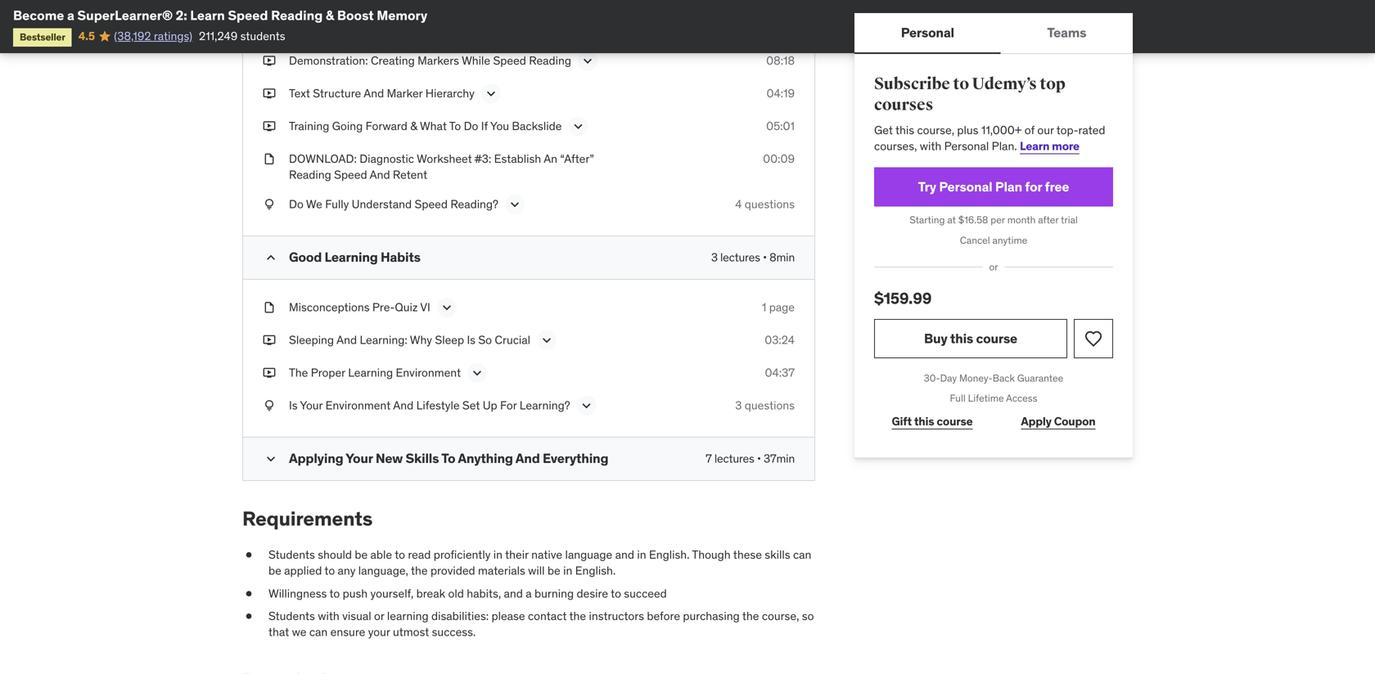 Task type: describe. For each thing, give the bounding box(es) containing it.
starting
[[910, 214, 945, 226]]

memory
[[377, 7, 428, 24]]

and inside download: diagnostic worksheet #3: establish an "after" reading speed and retent
[[370, 168, 390, 182]]

forward
[[366, 119, 408, 134]]

habits
[[381, 249, 421, 265]]

your for applying
[[346, 450, 373, 467]]

training going forward & what to do if you backslide
[[289, 119, 562, 134]]

2 vertical spatial personal
[[939, 178, 993, 195]]

after
[[1038, 214, 1059, 226]]

xsmall image for is
[[263, 398, 276, 414]]

crucial
[[495, 333, 531, 347]]

should
[[318, 548, 352, 563]]

reading?
[[451, 197, 499, 211]]

1 vertical spatial &
[[410, 119, 417, 134]]

day
[[940, 372, 957, 385]]

course, inside students with visual or learning disabilities: please contact the instructors before purchasing the course, so that we can ensure your utmost success.
[[762, 609, 799, 624]]

success.
[[432, 625, 476, 640]]

lectures for good learning habits
[[720, 250, 760, 265]]

boost
[[337, 7, 374, 24]]

native
[[531, 548, 563, 563]]

show lecture description image for do we fully understand speed reading?
[[507, 196, 523, 213]]

backslide
[[512, 119, 562, 134]]

learn more link
[[1020, 139, 1080, 153]]

learn more
[[1020, 139, 1080, 153]]

burning
[[535, 586, 574, 601]]

to left push
[[330, 586, 340, 601]]

questions for 3 questions
[[745, 398, 795, 413]]

1 vertical spatial a
[[526, 586, 532, 601]]

back
[[993, 372, 1015, 385]]

7 lectures • 37min
[[706, 451, 795, 466]]

misconceptions pre-quiz vi
[[289, 300, 430, 315]]

do we fully understand speed reading?
[[289, 197, 499, 211]]

to down should
[[325, 564, 335, 579]]

1 vertical spatial and
[[504, 586, 523, 601]]

good learning habits
[[289, 249, 421, 265]]

or inside students with visual or learning disabilities: please contact the instructors before purchasing the course, so that we can ensure your utmost success.
[[374, 609, 384, 624]]

why
[[410, 333, 432, 347]]

211,249
[[199, 29, 238, 43]]

quiz
[[395, 300, 418, 315]]

small image
[[263, 451, 279, 467]]

try personal plan for free link
[[874, 167, 1113, 207]]

diagnostic
[[360, 152, 414, 166]]

1 horizontal spatial do
[[464, 119, 478, 134]]

worksheet
[[417, 152, 472, 166]]

the inside students should be able to read proficiently in their native language and in english. though these skills can be applied to any language, the provided materials will be in english.
[[411, 564, 428, 579]]

of inside get this course, plus 11,000+ of our top-rated courses, with personal plan.
[[1025, 123, 1035, 137]]

for
[[500, 398, 517, 413]]

their
[[505, 548, 529, 563]]

marker for hierarchy
[[387, 86, 423, 101]]

students
[[240, 29, 285, 43]]

going
[[332, 119, 363, 134]]

try
[[918, 178, 937, 195]]

any
[[338, 564, 356, 579]]

top
[[1040, 74, 1066, 94]]

gift this course
[[892, 414, 973, 429]]

skills
[[406, 450, 439, 467]]

xsmall image left training
[[263, 118, 276, 134]]

if
[[481, 119, 488, 134]]

subscribe to udemy's top courses
[[874, 74, 1066, 115]]

personal inside "button"
[[901, 24, 955, 41]]

learning
[[387, 609, 429, 624]]

0 vertical spatial of
[[357, 24, 367, 39]]

1 page
[[762, 300, 795, 315]]

and left lifestyle
[[393, 398, 414, 413]]

a discussion of marker density
[[289, 24, 447, 39]]

xsmall image down requirements
[[242, 547, 255, 563]]

visual
[[342, 609, 371, 624]]

small image
[[263, 250, 279, 266]]

pre-
[[372, 300, 395, 315]]

sleeping
[[289, 333, 334, 347]]

3 lectures • 8min
[[711, 250, 795, 265]]

0 vertical spatial reading
[[271, 7, 323, 24]]

this for buy
[[950, 330, 974, 347]]

1 vertical spatial do
[[289, 197, 304, 211]]

• for good learning habits
[[763, 250, 767, 265]]

show lecture description image for sleeping and learning: why sleep is so crucial
[[539, 332, 555, 349]]

can for we
[[309, 625, 328, 640]]

marker for density
[[370, 24, 406, 39]]

retent
[[393, 168, 427, 182]]

vi
[[420, 300, 430, 315]]

ensure
[[330, 625, 365, 640]]

(38,192
[[114, 29, 151, 43]]

full
[[950, 392, 966, 405]]

buy this course button
[[874, 319, 1068, 358]]

plan
[[995, 178, 1022, 195]]

1 vertical spatial environment
[[326, 398, 391, 413]]

0 horizontal spatial is
[[289, 398, 298, 413]]

apply
[[1021, 414, 1052, 429]]

learning?
[[520, 398, 570, 413]]

211,249 students
[[199, 29, 285, 43]]

04:37
[[765, 365, 795, 380]]

your for is
[[300, 398, 323, 413]]

1 vertical spatial learning
[[348, 365, 393, 380]]

is your environment and lifestyle set up for learning?
[[289, 398, 570, 413]]

month
[[1008, 214, 1036, 226]]

show lecture description image for is your environment and lifestyle set up for learning?
[[578, 398, 595, 414]]

and inside students should be able to read proficiently in their native language and in english. though these skills can be applied to any language, the provided materials will be in english.
[[615, 548, 634, 563]]

top-
[[1057, 123, 1079, 137]]

try personal plan for free
[[918, 178, 1069, 195]]

willingness to push yourself, break old habits, and a burning desire to succeed
[[269, 586, 667, 601]]

xsmall image for text
[[263, 86, 276, 102]]

wishlist image
[[1084, 329, 1104, 349]]

37min
[[764, 451, 795, 466]]

(38,192 ratings)
[[114, 29, 192, 43]]

2 horizontal spatial the
[[742, 609, 759, 624]]

purchasing
[[683, 609, 740, 624]]

courses
[[874, 95, 933, 115]]

break
[[416, 586, 446, 601]]

0 vertical spatial learn
[[190, 7, 225, 24]]

1 horizontal spatial environment
[[396, 365, 461, 380]]

read
[[408, 548, 431, 563]]

up
[[483, 398, 497, 413]]

yourself,
[[371, 586, 414, 601]]

lectures for applying your new skills to anything and everything
[[715, 451, 755, 466]]

cancel
[[960, 234, 990, 247]]

xsmall image for sleeping
[[263, 332, 276, 348]]

skills
[[765, 548, 791, 563]]

2 horizontal spatial in
[[637, 548, 646, 563]]

show lecture description image for text structure and marker hierarchy
[[483, 86, 499, 102]]

speed down retent
[[415, 197, 448, 211]]

and up forward
[[364, 86, 384, 101]]

requirements
[[242, 507, 373, 531]]

4
[[735, 197, 742, 211]]

demonstration: creating markers while speed reading
[[289, 53, 571, 68]]

ratings)
[[154, 29, 192, 43]]

speed up the 211,249 students
[[228, 7, 268, 24]]

willingness
[[269, 586, 327, 601]]

xsmall image left a
[[263, 24, 276, 40]]

provided
[[431, 564, 475, 579]]

these
[[733, 548, 762, 563]]

creating
[[371, 53, 415, 68]]

applying your new skills to anything and everything
[[289, 450, 609, 467]]

density
[[408, 24, 447, 39]]

1 vertical spatial to
[[441, 450, 455, 467]]



Task type: locate. For each thing, give the bounding box(es) containing it.
0 horizontal spatial in
[[494, 548, 503, 563]]

0 horizontal spatial of
[[357, 24, 367, 39]]

of
[[357, 24, 367, 39], [1025, 123, 1035, 137]]

desire
[[577, 586, 608, 601]]

1 vertical spatial •
[[757, 451, 761, 466]]

proficiently
[[434, 548, 491, 563]]

1 vertical spatial questions
[[745, 398, 795, 413]]

learning right good at left
[[325, 249, 378, 265]]

1 vertical spatial personal
[[945, 139, 989, 153]]

before
[[647, 609, 680, 624]]

show lecture description image for training going forward & what to do if you backslide
[[570, 118, 587, 135]]

speed right while
[[493, 53, 526, 68]]

3 up 7 lectures • 37min
[[735, 398, 742, 413]]

students up we
[[269, 609, 315, 624]]

1 horizontal spatial a
[[526, 586, 532, 601]]

course, left "plus"
[[917, 123, 955, 137]]

personal down "plus"
[[945, 139, 989, 153]]

0 vertical spatial your
[[300, 398, 323, 413]]

be left applied
[[269, 564, 281, 579]]

course
[[976, 330, 1018, 347], [937, 414, 973, 429]]

0 horizontal spatial learn
[[190, 7, 225, 24]]

1 horizontal spatial •
[[763, 250, 767, 265]]

superlearner®
[[77, 7, 173, 24]]

students inside students with visual or learning disabilities: please contact the instructors before purchasing the course, so that we can ensure your utmost success.
[[269, 609, 315, 624]]

do
[[464, 119, 478, 134], [289, 197, 304, 211]]

1 horizontal spatial can
[[793, 548, 812, 563]]

1 questions from the top
[[745, 197, 795, 211]]

1 vertical spatial or
[[374, 609, 384, 624]]

this for get
[[896, 123, 915, 137]]

0 horizontal spatial or
[[374, 609, 384, 624]]

questions down '04:37'
[[745, 398, 795, 413]]

lectures left 8min
[[720, 250, 760, 265]]

0 vertical spatial learning
[[325, 249, 378, 265]]

1 vertical spatial can
[[309, 625, 328, 640]]

0 vertical spatial show lecture description image
[[483, 86, 499, 102]]

xsmall image
[[263, 24, 276, 40], [263, 118, 276, 134], [263, 365, 276, 381], [242, 547, 255, 563]]

personal up $16.58
[[939, 178, 993, 195]]

gift this course link
[[874, 406, 991, 438]]

1 vertical spatial this
[[950, 330, 974, 347]]

personal up subscribe
[[901, 24, 955, 41]]

teams
[[1047, 24, 1087, 41]]

students with visual or learning disabilities: please contact the instructors before purchasing the course, so that we can ensure your utmost success.
[[269, 609, 814, 640]]

1 horizontal spatial is
[[467, 333, 476, 347]]

1 vertical spatial marker
[[387, 86, 423, 101]]

course, inside get this course, plus 11,000+ of our top-rated courses, with personal plan.
[[917, 123, 955, 137]]

the down the desire
[[569, 609, 586, 624]]

course for buy this course
[[976, 330, 1018, 347]]

1 horizontal spatial of
[[1025, 123, 1035, 137]]

show lecture description image for misconceptions pre-quiz vi
[[439, 299, 455, 316]]

0 vertical spatial •
[[763, 250, 767, 265]]

11,000+
[[982, 123, 1022, 137]]

with
[[920, 139, 942, 153], [318, 609, 340, 624]]

this for gift
[[914, 414, 935, 429]]

1
[[762, 300, 767, 315]]

utmost
[[393, 625, 429, 640]]

0 vertical spatial and
[[615, 548, 634, 563]]

to
[[449, 119, 461, 134], [441, 450, 455, 467]]

1 vertical spatial your
[[346, 450, 373, 467]]

to up instructors
[[611, 586, 621, 601]]

free
[[1045, 178, 1069, 195]]

show lecture description image up set
[[469, 365, 486, 381]]

applying
[[289, 450, 343, 467]]

be down native
[[548, 564, 561, 579]]

reading inside download: diagnostic worksheet #3: establish an "after" reading speed and retent
[[289, 168, 331, 182]]

• for applying your new skills to anything and everything
[[757, 451, 761, 466]]

0 vertical spatial or
[[989, 261, 998, 274]]

course down "full"
[[937, 414, 973, 429]]

3 for 3 lectures • 8min
[[711, 250, 718, 265]]

or
[[989, 261, 998, 274], [374, 609, 384, 624]]

discussion
[[299, 24, 354, 39]]

and right the language
[[615, 548, 634, 563]]

1 vertical spatial of
[[1025, 123, 1035, 137]]

language
[[565, 548, 613, 563]]

0 horizontal spatial your
[[300, 398, 323, 413]]

marker down memory
[[370, 24, 406, 39]]

0 horizontal spatial be
[[269, 564, 281, 579]]

to left the udemy's
[[953, 74, 969, 94]]

1 horizontal spatial learn
[[1020, 139, 1050, 153]]

0 vertical spatial with
[[920, 139, 942, 153]]

this inside get this course, plus 11,000+ of our top-rated courses, with personal plan.
[[896, 123, 915, 137]]

lifestyle
[[416, 398, 460, 413]]

anything
[[458, 450, 513, 467]]

contact
[[528, 609, 567, 624]]

course inside button
[[976, 330, 1018, 347]]

0 horizontal spatial &
[[326, 7, 334, 24]]

0 vertical spatial to
[[449, 119, 461, 134]]

structure
[[313, 86, 361, 101]]

of left the our at the top
[[1025, 123, 1035, 137]]

can
[[793, 548, 812, 563], [309, 625, 328, 640]]

your left new
[[346, 450, 373, 467]]

0 vertical spatial environment
[[396, 365, 461, 380]]

sleep
[[435, 333, 464, 347]]

do left "we"
[[289, 197, 304, 211]]

reading up backslide
[[529, 53, 571, 68]]

2 vertical spatial reading
[[289, 168, 331, 182]]

0 vertical spatial english.
[[649, 548, 690, 563]]

materials
[[478, 564, 525, 579]]

xsmall image
[[263, 53, 276, 69], [263, 86, 276, 102], [263, 151, 276, 167], [263, 196, 276, 212], [263, 299, 276, 316], [263, 332, 276, 348], [263, 398, 276, 414], [242, 586, 255, 602], [242, 609, 255, 625]]

marker down creating
[[387, 86, 423, 101]]

rated
[[1079, 123, 1106, 137]]

can inside students with visual or learning disabilities: please contact the instructors before purchasing the course, so that we can ensure your utmost success.
[[309, 625, 328, 640]]

lectures right 7
[[715, 451, 755, 466]]

push
[[343, 586, 368, 601]]

establish
[[494, 152, 541, 166]]

7
[[706, 451, 712, 466]]

money-
[[960, 372, 993, 385]]

0 horizontal spatial the
[[411, 564, 428, 579]]

lifetime
[[968, 392, 1004, 405]]

1 vertical spatial students
[[269, 609, 315, 624]]

an
[[544, 152, 558, 166]]

instructors
[[589, 609, 644, 624]]

is left so
[[467, 333, 476, 347]]

1 horizontal spatial or
[[989, 261, 998, 274]]

0 horizontal spatial and
[[504, 586, 523, 601]]

0 horizontal spatial 3
[[711, 250, 718, 265]]

become
[[13, 7, 64, 24]]

0 vertical spatial 3
[[711, 250, 718, 265]]

0 horizontal spatial english.
[[575, 564, 616, 579]]

or up the your
[[374, 609, 384, 624]]

$159.99
[[874, 288, 932, 308]]

1 students from the top
[[269, 548, 315, 563]]

learn down the our at the top
[[1020, 139, 1050, 153]]

learning
[[325, 249, 378, 265], [348, 365, 393, 380]]

can inside students should be able to read proficiently in their native language and in english. though these skills can be applied to any language, the provided materials will be in english.
[[793, 548, 812, 563]]

• left 37min
[[757, 451, 761, 466]]

gift
[[892, 414, 912, 429]]

trial
[[1061, 214, 1078, 226]]

teams button
[[1001, 13, 1133, 52]]

anytime
[[993, 234, 1028, 247]]

a down will
[[526, 586, 532, 601]]

course up back
[[976, 330, 1018, 347]]

learning down learning:
[[348, 365, 393, 380]]

3 left 8min
[[711, 250, 718, 265]]

1 horizontal spatial &
[[410, 119, 417, 134]]

to right "skills"
[[441, 450, 455, 467]]

do left if
[[464, 119, 478, 134]]

page
[[769, 300, 795, 315]]

1 horizontal spatial your
[[346, 450, 373, 467]]

0 horizontal spatial with
[[318, 609, 340, 624]]

students for students should be able to read proficiently in their native language and in english. though these skills can be applied to any language, the provided materials will be in english.
[[269, 548, 315, 563]]

show lecture description image up if
[[483, 86, 499, 102]]

applied
[[284, 564, 322, 579]]

1 horizontal spatial course
[[976, 330, 1018, 347]]

2 vertical spatial show lecture description image
[[469, 365, 486, 381]]

to inside subscribe to udemy's top courses
[[953, 74, 969, 94]]

speed down download:
[[334, 168, 367, 182]]

this right gift
[[914, 414, 935, 429]]

0 vertical spatial do
[[464, 119, 478, 134]]

can for skills
[[793, 548, 812, 563]]

environment up is your environment and lifestyle set up for learning?
[[396, 365, 461, 380]]

1 vertical spatial learn
[[1020, 139, 1050, 153]]

or down anytime
[[989, 261, 998, 274]]

& up discussion
[[326, 7, 334, 24]]

in up burning
[[563, 564, 573, 579]]

disabilities:
[[431, 609, 489, 624]]

in up materials
[[494, 548, 503, 563]]

1 vertical spatial lectures
[[715, 451, 755, 466]]

students up applied
[[269, 548, 315, 563]]

with right courses,
[[920, 139, 942, 153]]

0 vertical spatial this
[[896, 123, 915, 137]]

and down misconceptions pre-quiz vi
[[337, 333, 357, 347]]

3 questions
[[735, 398, 795, 413]]

05:01
[[766, 119, 795, 134]]

english. left though
[[649, 548, 690, 563]]

03:24
[[765, 333, 795, 347]]

0 horizontal spatial course
[[937, 414, 973, 429]]

2 questions from the top
[[745, 398, 795, 413]]

show lecture description image right vi
[[439, 299, 455, 316]]

show lecture description image
[[483, 86, 499, 102], [439, 299, 455, 316], [469, 365, 486, 381]]

markers
[[418, 53, 459, 68]]

show lecture description image for demonstration: creating markers while speed reading
[[580, 53, 596, 69]]

this up courses,
[[896, 123, 915, 137]]

this inside button
[[950, 330, 974, 347]]

buy this course
[[924, 330, 1018, 347]]

1 horizontal spatial 3
[[735, 398, 742, 413]]

0 vertical spatial marker
[[370, 24, 406, 39]]

to right the able
[[395, 548, 405, 563]]

the
[[289, 365, 308, 380]]

0 vertical spatial questions
[[745, 197, 795, 211]]

1 horizontal spatial with
[[920, 139, 942, 153]]

1 vertical spatial reading
[[529, 53, 571, 68]]

to right what
[[449, 119, 461, 134]]

0 vertical spatial course
[[976, 330, 1018, 347]]

2:
[[176, 7, 187, 24]]

show lecture description image
[[580, 53, 596, 69], [570, 118, 587, 135], [507, 196, 523, 213], [539, 332, 555, 349], [578, 398, 595, 414]]

1 horizontal spatial and
[[615, 548, 634, 563]]

1 vertical spatial with
[[318, 609, 340, 624]]

0 vertical spatial &
[[326, 7, 334, 24]]

xsmall image left the at the bottom left of page
[[263, 365, 276, 381]]

0 vertical spatial can
[[793, 548, 812, 563]]

plus
[[957, 123, 979, 137]]

and down diagnostic
[[370, 168, 390, 182]]

and
[[364, 86, 384, 101], [370, 168, 390, 182], [337, 333, 357, 347], [393, 398, 414, 413], [516, 450, 540, 467]]

0 horizontal spatial a
[[67, 7, 74, 24]]

questions for 4 questions
[[745, 197, 795, 211]]

xsmall image for do
[[263, 196, 276, 212]]

1 horizontal spatial be
[[355, 548, 368, 563]]

though
[[692, 548, 731, 563]]

become a superlearner® 2: learn speed reading & boost memory
[[13, 7, 428, 24]]

able
[[370, 548, 392, 563]]

demonstration:
[[289, 53, 368, 68]]

hierarchy
[[425, 86, 475, 101]]

students for students with visual or learning disabilities: please contact the instructors before purchasing the course, so that we can ensure your utmost success.
[[269, 609, 315, 624]]

the down the read
[[411, 564, 428, 579]]

1 horizontal spatial in
[[563, 564, 573, 579]]

tab list
[[855, 13, 1133, 54]]

0 horizontal spatial environment
[[326, 398, 391, 413]]

speed inside download: diagnostic worksheet #3: establish an "after" reading speed and retent
[[334, 168, 367, 182]]

1 vertical spatial course
[[937, 414, 973, 429]]

course for gift this course
[[937, 414, 973, 429]]

learning:
[[360, 333, 407, 347]]

that
[[269, 625, 289, 640]]

2 students from the top
[[269, 609, 315, 624]]

1 vertical spatial course,
[[762, 609, 799, 624]]

is down the at the bottom left of page
[[289, 398, 298, 413]]

succeed
[[624, 586, 667, 601]]

0 vertical spatial a
[[67, 7, 74, 24]]

reading
[[271, 7, 323, 24], [529, 53, 571, 68], [289, 168, 331, 182]]

• left 8min
[[763, 250, 767, 265]]

a
[[289, 24, 296, 39]]

for
[[1025, 178, 1042, 195]]

course, left so on the bottom right
[[762, 609, 799, 624]]

1 horizontal spatial course,
[[917, 123, 955, 137]]

& left what
[[410, 119, 417, 134]]

tab list containing personal
[[855, 13, 1133, 54]]

so
[[802, 609, 814, 624]]

2 horizontal spatial be
[[548, 564, 561, 579]]

1 vertical spatial english.
[[575, 564, 616, 579]]

reading down download:
[[289, 168, 331, 182]]

1 horizontal spatial english.
[[649, 548, 690, 563]]

at
[[948, 214, 956, 226]]

of down boost
[[357, 24, 367, 39]]

personal inside get this course, plus 11,000+ of our top-rated courses, with personal plan.
[[945, 139, 989, 153]]

this right buy at the right
[[950, 330, 974, 347]]

and right anything
[[516, 450, 540, 467]]

$16.58
[[959, 214, 988, 226]]

fully
[[325, 197, 349, 211]]

misconceptions
[[289, 300, 370, 315]]

with inside get this course, plus 11,000+ of our top-rated courses, with personal plan.
[[920, 139, 942, 153]]

be left the able
[[355, 548, 368, 563]]

personal button
[[855, 13, 1001, 52]]

1 horizontal spatial the
[[569, 609, 586, 624]]

environment down the proper learning environment
[[326, 398, 391, 413]]

0 vertical spatial lectures
[[720, 250, 760, 265]]

be
[[355, 548, 368, 563], [269, 564, 281, 579], [548, 564, 561, 579]]

0 vertical spatial students
[[269, 548, 315, 563]]

with up the ensure
[[318, 609, 340, 624]]

a right become
[[67, 7, 74, 24]]

please
[[492, 609, 525, 624]]

can right we
[[309, 625, 328, 640]]

xsmall image for demonstration:
[[263, 53, 276, 69]]

students inside students should be able to read proficiently in their native language and in english. though these skills can be applied to any language, the provided materials will be in english.
[[269, 548, 315, 563]]

0 horizontal spatial do
[[289, 197, 304, 211]]

english. down the language
[[575, 564, 616, 579]]

1 vertical spatial is
[[289, 398, 298, 413]]

1 vertical spatial show lecture description image
[[439, 299, 455, 316]]

0 vertical spatial is
[[467, 333, 476, 347]]

0 vertical spatial course,
[[917, 123, 955, 137]]

1 vertical spatial 3
[[735, 398, 742, 413]]

with inside students with visual or learning disabilities: please contact the instructors before purchasing the course, so that we can ensure your utmost success.
[[318, 609, 340, 624]]

reading up a
[[271, 7, 323, 24]]

0 horizontal spatial •
[[757, 451, 761, 466]]

in up succeed
[[637, 548, 646, 563]]

is
[[467, 333, 476, 347], [289, 398, 298, 413]]

questions right 4
[[745, 197, 795, 211]]

your down the at the bottom left of page
[[300, 398, 323, 413]]

buy
[[924, 330, 948, 347]]

learn up 211,249
[[190, 7, 225, 24]]

0 horizontal spatial can
[[309, 625, 328, 640]]

xsmall image for misconceptions
[[263, 299, 276, 316]]

show lecture description image for the proper learning environment
[[469, 365, 486, 381]]

the right purchasing
[[742, 609, 759, 624]]

0 horizontal spatial course,
[[762, 609, 799, 624]]

coupon
[[1054, 414, 1096, 429]]

can right skills
[[793, 548, 812, 563]]

3 for 3 questions
[[735, 398, 742, 413]]

download:
[[289, 152, 357, 166]]

0 vertical spatial personal
[[901, 24, 955, 41]]

and up please
[[504, 586, 523, 601]]



Task type: vqa. For each thing, say whether or not it's contained in the screenshot.
Box image
no



